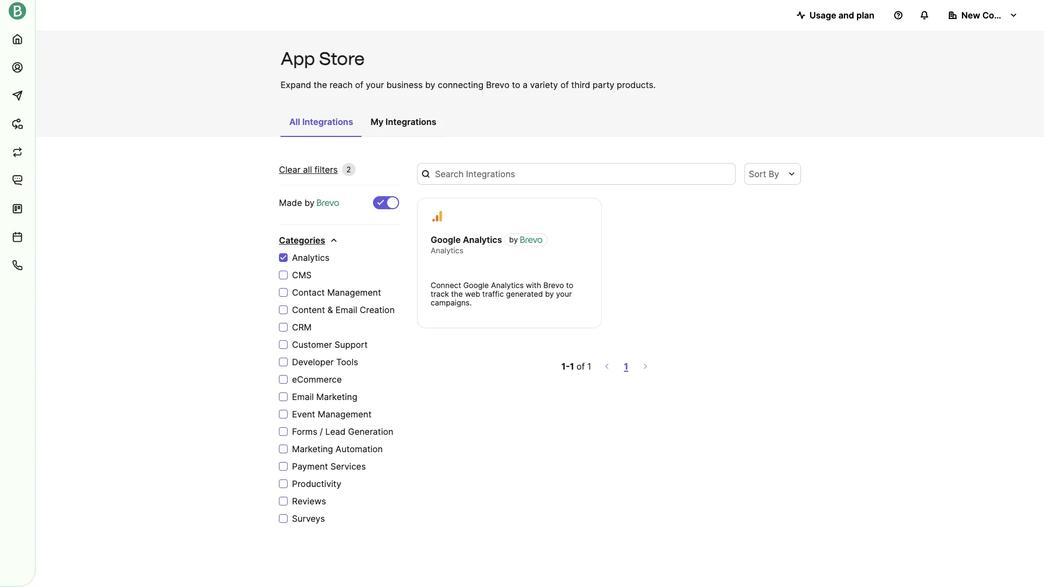 Task type: locate. For each thing, give the bounding box(es) containing it.
1 vertical spatial google
[[464, 281, 489, 290]]

0 horizontal spatial google
[[431, 235, 461, 245]]

email
[[336, 305, 358, 316], [292, 392, 314, 403]]

0 horizontal spatial of
[[355, 79, 364, 90]]

1 vertical spatial management
[[318, 409, 372, 420]]

creation
[[360, 305, 395, 316]]

1
[[570, 361, 575, 372], [588, 361, 592, 372], [625, 361, 629, 372]]

clear all filters
[[279, 164, 338, 175]]

1 horizontal spatial of
[[561, 79, 569, 90]]

generated
[[506, 290, 543, 299]]

to
[[512, 79, 521, 90], [567, 281, 574, 290]]

email right the &
[[336, 305, 358, 316]]

0 vertical spatial google
[[431, 235, 461, 245]]

generation
[[348, 427, 394, 438]]

developer tools
[[292, 357, 358, 368]]

categories
[[279, 235, 326, 246]]

1 vertical spatial brevo
[[544, 281, 564, 290]]

services
[[331, 462, 366, 472]]

0 vertical spatial your
[[366, 79, 384, 90]]

to right with
[[567, 281, 574, 290]]

usage and plan
[[810, 10, 875, 21]]

the
[[314, 79, 327, 90], [451, 290, 463, 299]]

by inside the "connect google analytics with brevo to track the web traffic generated by your campaigns."
[[546, 290, 554, 299]]

products.
[[617, 79, 656, 90]]

marketing up "payment"
[[292, 444, 333, 455]]

2 integrations from the left
[[386, 116, 437, 127]]

google down google analytics logo
[[431, 235, 461, 245]]

brevo
[[486, 79, 510, 90], [544, 281, 564, 290]]

2
[[347, 165, 351, 174]]

1 integrations from the left
[[303, 116, 353, 127]]

reviews
[[292, 496, 326, 507]]

campaigns.
[[431, 298, 472, 307]]

reach
[[330, 79, 353, 90]]

the left "web"
[[451, 290, 463, 299]]

developer
[[292, 357, 334, 368]]

web
[[465, 290, 481, 299]]

sort
[[749, 169, 767, 180]]

marketing up event management
[[317, 392, 358, 403]]

1 button
[[622, 359, 631, 374]]

1 vertical spatial your
[[556, 290, 572, 299]]

content & email creation
[[292, 305, 395, 316]]

management up content & email creation
[[327, 287, 381, 298]]

app
[[281, 48, 315, 69]]

all
[[303, 164, 312, 175]]

0 horizontal spatial integrations
[[303, 116, 353, 127]]

1 vertical spatial to
[[567, 281, 574, 290]]

analytics
[[463, 235, 503, 245], [431, 246, 464, 255], [292, 253, 330, 263], [491, 281, 524, 290]]

by
[[426, 79, 436, 90], [305, 198, 315, 208], [510, 235, 518, 244], [546, 290, 554, 299]]

contact management
[[292, 287, 381, 298]]

0 vertical spatial the
[[314, 79, 327, 90]]

0 vertical spatial marketing
[[317, 392, 358, 403]]

new company
[[962, 10, 1023, 21]]

connect
[[431, 281, 461, 290]]

Search Integrations search field
[[417, 163, 736, 185]]

variety
[[530, 79, 558, 90]]

1 horizontal spatial your
[[556, 290, 572, 299]]

1 1 from the left
[[570, 361, 575, 372]]

1 vertical spatial the
[[451, 290, 463, 299]]

by right with
[[546, 290, 554, 299]]

the left reach in the left of the page
[[314, 79, 327, 90]]

3 1 from the left
[[625, 361, 629, 372]]

my integrations link
[[362, 111, 446, 136]]

content
[[292, 305, 325, 316]]

management for contact management
[[327, 287, 381, 298]]

tab list
[[281, 111, 446, 137]]

all integrations link
[[281, 111, 362, 137]]

/
[[320, 427, 323, 438]]

google
[[431, 235, 461, 245], [464, 281, 489, 290]]

analytics inside the "connect google analytics with brevo to track the web traffic generated by your campaigns."
[[491, 281, 524, 290]]

1 horizontal spatial google
[[464, 281, 489, 290]]

1 right 1-1 of 1
[[625, 361, 629, 372]]

to inside the "connect google analytics with brevo to track the web traffic generated by your campaigns."
[[567, 281, 574, 290]]

1 horizontal spatial integrations
[[386, 116, 437, 127]]

0 horizontal spatial the
[[314, 79, 327, 90]]

1 horizontal spatial 1
[[588, 361, 592, 372]]

2 1 from the left
[[588, 361, 592, 372]]

0 horizontal spatial brevo
[[486, 79, 510, 90]]

1 horizontal spatial the
[[451, 290, 463, 299]]

1 right 1-
[[588, 361, 592, 372]]

event
[[292, 409, 315, 420]]

brevo left a
[[486, 79, 510, 90]]

new company button
[[940, 4, 1028, 26]]

integrations right my
[[386, 116, 437, 127]]

0 vertical spatial management
[[327, 287, 381, 298]]

of left third
[[561, 79, 569, 90]]

0 vertical spatial to
[[512, 79, 521, 90]]

google analytics
[[431, 235, 503, 245]]

1 vertical spatial email
[[292, 392, 314, 403]]

2 horizontal spatial of
[[577, 361, 585, 372]]

1 horizontal spatial brevo
[[544, 281, 564, 290]]

business
[[387, 79, 423, 90]]

your left business
[[366, 79, 384, 90]]

integrations right all
[[303, 116, 353, 127]]

store
[[319, 48, 365, 69]]

0 vertical spatial email
[[336, 305, 358, 316]]

email marketing
[[292, 392, 358, 403]]

0 vertical spatial brevo
[[486, 79, 510, 90]]

1 left 1 button
[[570, 361, 575, 372]]

expand the reach of your business by connecting brevo to a variety of third party products.
[[281, 79, 656, 90]]

connecting
[[438, 79, 484, 90]]

tools
[[337, 357, 358, 368]]

to left a
[[512, 79, 521, 90]]

of
[[355, 79, 364, 90], [561, 79, 569, 90], [577, 361, 585, 372]]

1 inside button
[[625, 361, 629, 372]]

my
[[371, 116, 384, 127]]

0 horizontal spatial your
[[366, 79, 384, 90]]

contact
[[292, 287, 325, 298]]

sort by
[[749, 169, 780, 180]]

google right connect
[[464, 281, 489, 290]]

0 horizontal spatial 1
[[570, 361, 575, 372]]

event management
[[292, 409, 372, 420]]

third
[[572, 79, 591, 90]]

integrations
[[303, 116, 353, 127], [386, 116, 437, 127]]

productivity
[[292, 479, 342, 490]]

clear
[[279, 164, 301, 175]]

expand
[[281, 79, 311, 90]]

by right 'google analytics'
[[510, 235, 518, 244]]

your
[[366, 79, 384, 90], [556, 290, 572, 299]]

brevo right with
[[544, 281, 564, 290]]

1 horizontal spatial to
[[567, 281, 574, 290]]

of right 1-
[[577, 361, 585, 372]]

of right reach in the left of the page
[[355, 79, 364, 90]]

integrations for my integrations
[[386, 116, 437, 127]]

surveys
[[292, 514, 325, 525]]

brevo inside the "connect google analytics with brevo to track the web traffic generated by your campaigns."
[[544, 281, 564, 290]]

None checkbox
[[373, 196, 399, 210]]

management
[[327, 287, 381, 298], [318, 409, 372, 420]]

email up event
[[292, 392, 314, 403]]

your right with
[[556, 290, 572, 299]]

marketing
[[317, 392, 358, 403], [292, 444, 333, 455]]

2 horizontal spatial 1
[[625, 361, 629, 372]]

management up forms / lead generation
[[318, 409, 372, 420]]

app store
[[281, 48, 365, 69]]



Task type: describe. For each thing, give the bounding box(es) containing it.
marketing automation
[[292, 444, 383, 455]]

1 horizontal spatial email
[[336, 305, 358, 316]]

payment
[[292, 462, 328, 472]]

party
[[593, 79, 615, 90]]

a
[[523, 79, 528, 90]]

lead
[[326, 427, 346, 438]]

made
[[279, 198, 302, 208]]

usage and plan button
[[788, 4, 884, 26]]

forms / lead generation
[[292, 427, 394, 438]]

and
[[839, 10, 855, 21]]

traffic
[[483, 290, 504, 299]]

crm
[[292, 322, 312, 333]]

1-1 of 1
[[562, 361, 592, 372]]

customer
[[292, 340, 332, 350]]

my integrations
[[371, 116, 437, 127]]

support
[[335, 340, 368, 350]]

usage
[[810, 10, 837, 21]]

plan
[[857, 10, 875, 21]]

clear all filters link
[[279, 163, 338, 176]]

all
[[290, 116, 300, 127]]

management for event management
[[318, 409, 372, 420]]

0 horizontal spatial email
[[292, 392, 314, 403]]

&
[[328, 305, 333, 316]]

integrations for all integrations
[[303, 116, 353, 127]]

filters
[[315, 164, 338, 175]]

cms
[[292, 270, 312, 281]]

google inside the "connect google analytics with brevo to track the web traffic generated by your campaigns."
[[464, 281, 489, 290]]

new
[[962, 10, 981, 21]]

forms
[[292, 427, 318, 438]]

by
[[769, 169, 780, 180]]

by right business
[[426, 79, 436, 90]]

made by
[[279, 198, 317, 208]]

sort by button
[[745, 163, 802, 185]]

the inside the "connect google analytics with brevo to track the web traffic generated by your campaigns."
[[451, 290, 463, 299]]

automation
[[336, 444, 383, 455]]

ecommerce
[[292, 374, 342, 385]]

0 horizontal spatial to
[[512, 79, 521, 90]]

tab list containing all integrations
[[281, 111, 446, 137]]

by right made at the top left
[[305, 198, 315, 208]]

your inside the "connect google analytics with brevo to track the web traffic generated by your campaigns."
[[556, 290, 572, 299]]

all integrations
[[290, 116, 353, 127]]

track
[[431, 290, 449, 299]]

google analytics logo image
[[432, 211, 444, 223]]

customer support
[[292, 340, 368, 350]]

1 vertical spatial marketing
[[292, 444, 333, 455]]

connect google analytics with brevo to track the web traffic generated by your campaigns.
[[431, 281, 574, 307]]

with
[[526, 281, 542, 290]]

1-
[[562, 361, 570, 372]]

payment services
[[292, 462, 366, 472]]

company
[[983, 10, 1023, 21]]

categories link
[[279, 234, 339, 247]]



Task type: vqa. For each thing, say whether or not it's contained in the screenshot.
Credit notes and refunds
no



